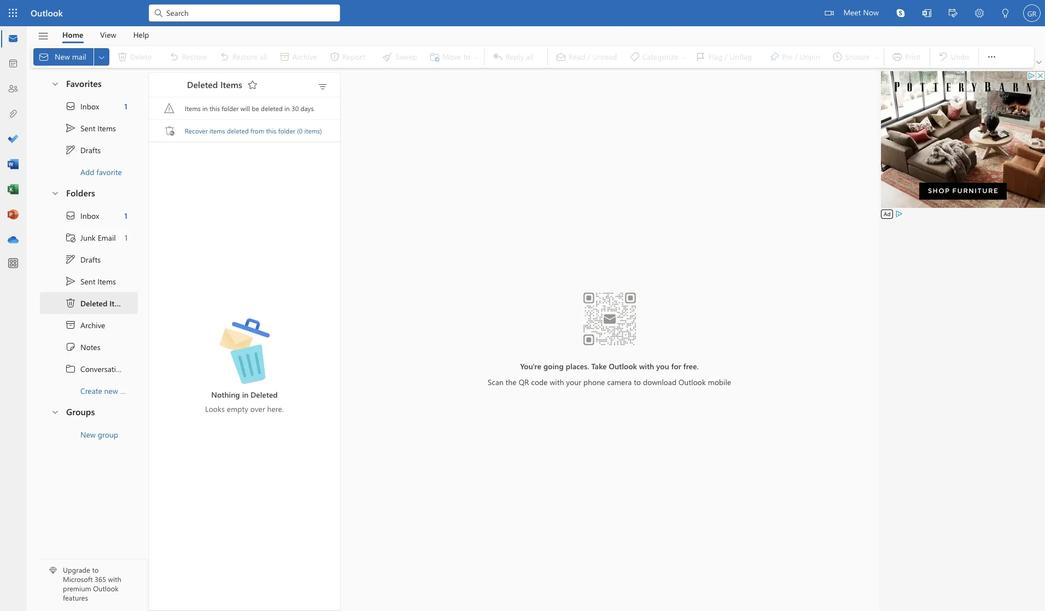 Task type: vqa. For each thing, say whether or not it's contained in the screenshot.


Task type: locate. For each thing, give the bounding box(es) containing it.
deleted inside the deleted items 
[[187, 79, 218, 90]]

with down going
[[550, 377, 564, 387]]

2  button from the top
[[45, 183, 64, 203]]

1 vertical spatial 
[[65, 210, 76, 221]]

deleted items heading
[[173, 73, 261, 97]]

1 vertical spatial deleted
[[80, 298, 107, 308]]

1  drafts from the top
[[65, 144, 101, 155]]

new inside "tree item"
[[80, 429, 96, 440]]


[[247, 79, 258, 90]]

code
[[531, 377, 548, 387]]

home button
[[54, 26, 92, 43]]

1 vertical spatial folder
[[278, 126, 295, 135]]

1 inside  "tree item"
[[125, 232, 127, 243]]

0 vertical spatial 
[[65, 123, 76, 134]]

1 vertical spatial  tree item
[[40, 248, 138, 270]]

2 drafts from the top
[[80, 254, 101, 265]]

365
[[95, 575, 106, 584]]

 tree item for 
[[40, 95, 138, 117]]

this
[[210, 104, 220, 113], [266, 126, 277, 135]]

items
[[220, 79, 242, 90], [185, 104, 201, 113], [98, 123, 116, 133], [98, 276, 116, 286], [110, 298, 129, 308]]

 sent items up add favorite tree item at the left of page
[[65, 123, 116, 134]]

this right from
[[266, 126, 277, 135]]

with left 'you'
[[640, 361, 655, 371]]

inbox
[[80, 101, 99, 111], [80, 210, 99, 221]]

 drafts for 
[[65, 144, 101, 155]]

 tree item for 
[[40, 139, 138, 161]]

0 vertical spatial 1
[[124, 101, 127, 111]]

sent up  tree item
[[80, 276, 95, 286]]

0 vertical spatial inbox
[[80, 101, 99, 111]]

1 vertical spatial  sent items
[[65, 276, 116, 287]]

0 vertical spatial deleted
[[261, 104, 283, 113]]

for
[[672, 361, 682, 371]]

1 right email
[[125, 232, 127, 243]]

folder inside button
[[278, 126, 295, 135]]

 inside favorites tree item
[[51, 79, 60, 88]]

outlook
[[31, 7, 63, 19], [609, 361, 637, 371], [679, 377, 706, 387], [93, 584, 119, 593]]

 drafts
[[65, 144, 101, 155], [65, 254, 101, 265]]

0 vertical spatial with
[[640, 361, 655, 371]]


[[65, 298, 76, 309]]

 inbox down 'favorites'
[[65, 101, 99, 112]]

 sent items
[[65, 123, 116, 134], [65, 276, 116, 287]]

0 vertical spatial 
[[65, 101, 76, 112]]

 button inside groups tree item
[[45, 402, 64, 422]]

 button inside folders tree item
[[45, 183, 64, 203]]

1 horizontal spatial to
[[634, 377, 641, 387]]

 button down  new mail
[[45, 73, 64, 94]]

items up  tree item
[[110, 298, 129, 308]]

excel image
[[8, 184, 19, 195]]

items for 2nd  tree item from the bottom of the page
[[98, 123, 116, 133]]

1 vertical spatial  drafts
[[65, 254, 101, 265]]

0 vertical spatial  sent items
[[65, 123, 116, 134]]

 tree item
[[40, 95, 138, 117], [40, 205, 138, 227]]

sent
[[80, 123, 95, 133], [80, 276, 95, 286]]

2  drafts from the top
[[65, 254, 101, 265]]

 down 'favorites'
[[65, 101, 76, 112]]

tree
[[40, 205, 151, 402]]

2  from the top
[[65, 210, 76, 221]]

0 vertical spatial  tree item
[[40, 95, 138, 117]]

 search field
[[149, 0, 340, 25]]

drafts up add favorite tree item at the left of page
[[80, 145, 101, 155]]

download
[[643, 377, 677, 387]]


[[164, 103, 175, 114]]

 up 
[[65, 276, 76, 287]]

1 down folders tree item
[[124, 210, 127, 221]]

1  button from the top
[[45, 73, 64, 94]]

1 vertical spatial inbox
[[80, 210, 99, 221]]

 button
[[941, 0, 967, 28]]

1 1 from the top
[[124, 101, 127, 111]]

mail image
[[8, 33, 19, 44]]

 tree item up  deleted items on the left of the page
[[40, 270, 138, 292]]


[[153, 8, 164, 19]]

will
[[241, 104, 250, 113]]

 tree item up add
[[40, 139, 138, 161]]

tab list
[[54, 26, 158, 43]]

files image
[[8, 109, 19, 120]]

 drafts down junk
[[65, 254, 101, 265]]

1 vertical spatial new
[[80, 429, 96, 440]]

1  sent items from the top
[[65, 123, 116, 134]]

2 inbox from the top
[[80, 210, 99, 221]]

0 vertical spatial  drafts
[[65, 144, 101, 155]]

 deleted items
[[65, 298, 129, 309]]

folder inside tree item
[[120, 386, 140, 396]]

 tree item
[[40, 314, 138, 336]]

2  tree item from the top
[[40, 248, 138, 270]]

0 horizontal spatial deleted
[[227, 126, 249, 135]]

 inside folders tree item
[[51, 189, 60, 197]]

phone
[[584, 377, 605, 387]]

to right upgrade
[[92, 565, 99, 575]]

in left 30
[[285, 104, 290, 113]]


[[317, 82, 328, 92]]

 inside favorites tree
[[65, 101, 76, 112]]

new left mail in the top of the page
[[55, 51, 70, 62]]

items for  tree item
[[110, 298, 129, 308]]

 tree item for 
[[40, 205, 138, 227]]

drafts down  junk email
[[80, 254, 101, 265]]

conversation
[[80, 364, 125, 374]]

this up the items
[[210, 104, 220, 113]]

recover items deleted from this folder (0 items)
[[185, 126, 322, 135]]

folder
[[222, 104, 239, 113], [278, 126, 295, 135], [120, 386, 140, 396]]

in up the recover
[[203, 104, 208, 113]]

your
[[566, 377, 582, 387]]

1 vertical spatial  tree item
[[40, 270, 138, 292]]

0 vertical spatial sent
[[80, 123, 95, 133]]

inbox down favorites tree item
[[80, 101, 99, 111]]

 button
[[45, 73, 64, 94], [45, 183, 64, 203], [45, 402, 64, 422]]

application
[[0, 0, 1046, 611]]

to
[[634, 377, 641, 387], [92, 565, 99, 575]]

meet now
[[844, 7, 879, 18]]

deleted inside  deleted items
[[80, 298, 107, 308]]

 up 
[[65, 210, 76, 221]]

 inbox up junk
[[65, 210, 99, 221]]

1
[[124, 101, 127, 111], [124, 210, 127, 221], [125, 232, 127, 243]]

new group tree item
[[40, 424, 138, 445]]

 button
[[914, 0, 941, 28]]

outlook up camera
[[609, 361, 637, 371]]

 for folders
[[51, 189, 60, 197]]

2 vertical spatial  button
[[45, 402, 64, 422]]

 left 'groups'
[[51, 407, 60, 416]]

outlook down free.
[[679, 377, 706, 387]]

recover
[[185, 126, 208, 135]]

outlook inside banner
[[31, 7, 63, 19]]

0 vertical spatial  button
[[45, 73, 64, 94]]

1 horizontal spatial folder
[[222, 104, 239, 113]]

take
[[592, 361, 607, 371]]

1 horizontal spatial new
[[80, 429, 96, 440]]

 drafts up add
[[65, 144, 101, 155]]

tab list containing home
[[54, 26, 158, 43]]

deleted up archive
[[80, 298, 107, 308]]

you're going places. take outlook with you for free. scan the qr code with your phone camera to download outlook mobile
[[488, 361, 732, 387]]

2 vertical spatial with
[[108, 575, 121, 584]]

0 vertical spatial deleted
[[187, 79, 218, 90]]

1  from the top
[[65, 144, 76, 155]]

1 sent from the top
[[80, 123, 95, 133]]

0 horizontal spatial to
[[92, 565, 99, 575]]

1 vertical spatial sent
[[80, 276, 95, 286]]

drafts inside favorites tree
[[80, 145, 101, 155]]

3  button from the top
[[45, 402, 64, 422]]

 button
[[244, 76, 261, 94]]

 button left 'groups'
[[45, 402, 64, 422]]

 archive
[[65, 320, 105, 331]]

0 horizontal spatial new
[[55, 51, 70, 62]]

 button for groups
[[45, 402, 64, 422]]

1 vertical spatial to
[[92, 565, 99, 575]]

0 vertical spatial drafts
[[80, 145, 101, 155]]

 left folders
[[51, 189, 60, 197]]

2 1 from the top
[[124, 210, 127, 221]]

0 vertical spatial  inbox
[[65, 101, 99, 112]]

1 vertical spatial  inbox
[[65, 210, 99, 221]]

1 vertical spatial 
[[65, 276, 76, 287]]

1 horizontal spatial with
[[550, 377, 564, 387]]

1  inbox from the top
[[65, 101, 99, 112]]

2 vertical spatial folder
[[120, 386, 140, 396]]

new inside  new mail
[[55, 51, 70, 62]]

outlook right 'premium'
[[93, 584, 119, 593]]

1 vertical spatial  button
[[45, 183, 64, 203]]

1  from the top
[[65, 101, 76, 112]]


[[65, 123, 76, 134], [65, 276, 76, 287]]

deleted left from
[[227, 126, 249, 135]]

1 horizontal spatial this
[[266, 126, 277, 135]]

1 horizontal spatial deleted
[[187, 79, 218, 90]]

new left group
[[80, 429, 96, 440]]

1 drafts from the top
[[80, 145, 101, 155]]

 inbox inside favorites tree
[[65, 101, 99, 112]]

calendar image
[[8, 59, 19, 69]]

 down 'favorites'
[[65, 123, 76, 134]]

 tree item
[[40, 117, 138, 139], [40, 270, 138, 292]]

in for this
[[203, 104, 208, 113]]

 button
[[967, 0, 993, 28]]

2  from the top
[[65, 254, 76, 265]]

1 vertical spatial  tree item
[[40, 205, 138, 227]]

over
[[250, 404, 265, 414]]

0 horizontal spatial deleted
[[80, 298, 107, 308]]

 inside popup button
[[97, 53, 106, 62]]


[[1037, 60, 1042, 65]]

items left 
[[220, 79, 242, 90]]

favorites tree item
[[40, 73, 138, 95]]

1 horizontal spatial in
[[242, 389, 249, 400]]

 button left folders
[[45, 183, 64, 203]]

inbox inside favorites tree
[[80, 101, 99, 111]]

 conversation history
[[65, 363, 151, 374]]

folder left (0
[[278, 126, 295, 135]]

1 vertical spatial 1
[[124, 210, 127, 221]]

2 horizontal spatial deleted
[[251, 389, 278, 400]]

 button for folders
[[45, 183, 64, 203]]

 inside groups tree item
[[51, 407, 60, 416]]

favorites tree
[[40, 69, 138, 183]]

nothing
[[211, 389, 240, 400]]

 up add favorite tree item at the left of page
[[65, 144, 76, 155]]

1 inbox from the top
[[80, 101, 99, 111]]

outlook up  button
[[31, 7, 63, 19]]

items for 1st  tree item from the bottom of the page
[[98, 276, 116, 286]]

0 vertical spatial 
[[65, 144, 76, 155]]

folder right new on the bottom left of the page
[[120, 386, 140, 396]]

 down  new mail
[[51, 79, 60, 88]]

Search for email, meetings, files and more. field
[[165, 7, 334, 18]]

inbox up  junk email
[[80, 210, 99, 221]]

0 vertical spatial  tree item
[[40, 139, 138, 161]]

1 inside favorites tree
[[124, 101, 127, 111]]

 button for favorites
[[45, 73, 64, 94]]


[[923, 9, 932, 18]]

to right camera
[[634, 377, 641, 387]]

new
[[104, 386, 118, 396]]

deleted up the recover
[[187, 79, 218, 90]]

deleted up over
[[251, 389, 278, 400]]

1 vertical spatial deleted
[[227, 126, 249, 135]]

 drafts inside favorites tree
[[65, 144, 101, 155]]

drafts
[[80, 145, 101, 155], [80, 254, 101, 265]]

 tree item for 
[[40, 248, 138, 270]]

upgrade to microsoft 365 with premium outlook features
[[63, 565, 121, 603]]

2  inbox from the top
[[65, 210, 99, 221]]

in up the empty
[[242, 389, 249, 400]]

2 horizontal spatial folder
[[278, 126, 295, 135]]

1  tree item from the top
[[40, 95, 138, 117]]

0 horizontal spatial folder
[[120, 386, 140, 396]]

2 vertical spatial 1
[[125, 232, 127, 243]]

 down 
[[65, 254, 76, 265]]

 button
[[1035, 57, 1045, 68]]

 new mail
[[38, 51, 86, 62]]

items inside the deleted items 
[[220, 79, 242, 90]]

premium features image
[[49, 567, 57, 575]]

0 horizontal spatial with
[[108, 575, 121, 584]]

 tree item up add favorite tree item at the left of page
[[40, 117, 138, 139]]

items inside favorites tree
[[98, 123, 116, 133]]

folder left will at left
[[222, 104, 239, 113]]

with right 365
[[108, 575, 121, 584]]

 tree item down junk
[[40, 248, 138, 270]]

 sent items up  tree item
[[65, 276, 116, 287]]

1 vertical spatial 
[[65, 254, 76, 265]]

 button inside favorites tree item
[[45, 73, 64, 94]]


[[38, 51, 49, 62]]

1 vertical spatial drafts
[[80, 254, 101, 265]]

 inbox for 
[[65, 210, 99, 221]]

0 vertical spatial this
[[210, 104, 220, 113]]

2 vertical spatial deleted
[[251, 389, 278, 400]]

0 vertical spatial new
[[55, 51, 70, 62]]

2 horizontal spatial with
[[640, 361, 655, 371]]

help button
[[125, 26, 157, 43]]

create new folder tree item
[[40, 380, 140, 402]]

2  tree item from the top
[[40, 205, 138, 227]]

in inside nothing in deleted looks empty over here.
[[242, 389, 249, 400]]

notes
[[80, 342, 100, 352]]

0 horizontal spatial in
[[203, 104, 208, 113]]

deleted right be
[[261, 104, 283, 113]]

deleted items 
[[187, 79, 258, 90]]

 tree item
[[40, 139, 138, 161], [40, 248, 138, 270]]

1 horizontal spatial deleted
[[261, 104, 283, 113]]

 tree item down 'favorites'
[[40, 95, 138, 117]]

premium
[[63, 584, 91, 593]]

deleted
[[187, 79, 218, 90], [80, 298, 107, 308], [251, 389, 278, 400]]

 inside favorites tree
[[65, 144, 76, 155]]


[[1002, 9, 1011, 18]]

1 down favorites tree item
[[124, 101, 127, 111]]

 right mail in the top of the page
[[97, 53, 106, 62]]

sent up add
[[80, 123, 95, 133]]

3 1 from the top
[[125, 232, 127, 243]]

 tree item
[[40, 336, 138, 358]]

0 vertical spatial to
[[634, 377, 641, 387]]

(0
[[297, 126, 303, 135]]

items inside  deleted items
[[110, 298, 129, 308]]

1  from the top
[[65, 123, 76, 134]]

to do image
[[8, 134, 19, 145]]

items up the favorite
[[98, 123, 116, 133]]

create
[[80, 386, 102, 396]]

 for 
[[65, 210, 76, 221]]

items up  deleted items on the left of the page
[[98, 276, 116, 286]]

0 vertical spatial  tree item
[[40, 117, 138, 139]]

free.
[[684, 361, 699, 371]]

1 vertical spatial this
[[266, 126, 277, 135]]

 tree item up junk
[[40, 205, 138, 227]]

people image
[[8, 84, 19, 95]]

deleted
[[261, 104, 283, 113], [227, 126, 249, 135]]

 tree item
[[40, 292, 138, 314]]

1  tree item from the top
[[40, 139, 138, 161]]



Task type: describe. For each thing, give the bounding box(es) containing it.
inbox for 
[[80, 101, 99, 111]]

meet
[[844, 7, 861, 18]]

places.
[[566, 361, 590, 371]]

2  from the top
[[65, 276, 76, 287]]

onedrive image
[[8, 235, 19, 246]]

 inside favorites tree
[[65, 123, 76, 134]]

set your advertising preferences image
[[895, 210, 904, 218]]

favorites
[[66, 78, 102, 89]]

 button
[[888, 0, 914, 26]]

items
[[210, 126, 225, 135]]

0 vertical spatial folder
[[222, 104, 239, 113]]

ad
[[884, 210, 891, 218]]

 button
[[32, 27, 54, 45]]

features
[[63, 593, 88, 603]]

camera
[[608, 377, 632, 387]]

tags group
[[550, 46, 882, 68]]

 for favorites
[[51, 79, 60, 88]]

empty
[[227, 404, 248, 414]]

items)
[[305, 126, 322, 135]]

view button
[[92, 26, 125, 43]]

add favorite
[[80, 167, 122, 177]]

 button
[[314, 79, 332, 94]]

1 for 
[[124, 210, 127, 221]]

2 horizontal spatial in
[[285, 104, 290, 113]]

2 sent from the top
[[80, 276, 95, 286]]

 tree item
[[40, 227, 138, 248]]

mobile
[[708, 377, 732, 387]]

account manager for greg robinson image
[[1024, 4, 1041, 22]]

with inside upgrade to microsoft 365 with premium outlook features
[[108, 575, 121, 584]]

mail
[[72, 51, 86, 62]]

add
[[80, 167, 94, 177]]

1  tree item from the top
[[40, 117, 138, 139]]

 for 
[[65, 101, 76, 112]]

going
[[544, 361, 564, 371]]

 for groups
[[51, 407, 60, 416]]

in for deleted
[[242, 389, 249, 400]]

sent inside favorites tree
[[80, 123, 95, 133]]

inbox for 
[[80, 210, 99, 221]]

 drafts for 
[[65, 254, 101, 265]]

drafts for 
[[80, 254, 101, 265]]

 junk email
[[65, 232, 116, 243]]

outlook banner
[[0, 0, 1046, 28]]

now
[[864, 7, 879, 18]]


[[37, 30, 49, 42]]

tree containing 
[[40, 205, 151, 402]]

2  tree item from the top
[[40, 270, 138, 292]]

folders
[[66, 187, 95, 199]]

word image
[[8, 159, 19, 170]]

be
[[252, 104, 259, 113]]

0 horizontal spatial this
[[210, 104, 220, 113]]

view
[[100, 29, 116, 40]]


[[65, 232, 76, 243]]


[[65, 341, 76, 352]]

left-rail-appbar navigation
[[2, 26, 24, 253]]

30
[[292, 104, 299, 113]]

help
[[133, 29, 149, 40]]

archive
[[80, 320, 105, 330]]

folders tree item
[[40, 183, 138, 205]]

here.
[[267, 404, 284, 414]]

home
[[62, 29, 83, 40]]

days.
[[301, 104, 315, 113]]

powerpoint image
[[8, 210, 19, 221]]

 for 
[[65, 144, 76, 155]]

 for 
[[65, 254, 76, 265]]

application containing outlook
[[0, 0, 1046, 611]]

 notes
[[65, 341, 100, 352]]

upgrade
[[63, 565, 90, 575]]

1 for 
[[124, 101, 127, 111]]

 tree item
[[40, 358, 151, 380]]


[[897, 9, 906, 18]]

groups tree item
[[40, 402, 138, 424]]

you
[[657, 361, 670, 371]]

looks
[[205, 404, 225, 414]]

outlook inside upgrade to microsoft 365 with premium outlook features
[[93, 584, 119, 593]]

drafts for 
[[80, 145, 101, 155]]

deleted inside nothing in deleted looks empty over here.
[[251, 389, 278, 400]]

1 vertical spatial with
[[550, 377, 564, 387]]

scan
[[488, 377, 504, 387]]

more apps image
[[8, 258, 19, 269]]

qr
[[519, 377, 529, 387]]

move & delete group
[[33, 46, 482, 68]]

favorite
[[96, 167, 122, 177]]

add favorite tree item
[[40, 161, 138, 183]]


[[949, 9, 958, 18]]

microsoft
[[63, 575, 93, 584]]

new group
[[80, 429, 118, 440]]

2  sent items from the top
[[65, 276, 116, 287]]


[[987, 51, 998, 62]]

you're
[[521, 361, 542, 371]]

 inbox for 
[[65, 101, 99, 112]]

to inside upgrade to microsoft 365 with premium outlook features
[[92, 565, 99, 575]]

this inside recover items deleted from this folder (0 items) button
[[266, 126, 277, 135]]


[[825, 9, 834, 18]]

outlook link
[[31, 0, 63, 26]]

history
[[127, 364, 151, 374]]

 button
[[981, 46, 1003, 68]]

group
[[98, 429, 118, 440]]

the
[[506, 377, 517, 387]]

items up the recover
[[185, 104, 201, 113]]

 sent items inside favorites tree
[[65, 123, 116, 134]]

 button
[[993, 0, 1019, 28]]

groups
[[66, 406, 95, 418]]

message list section
[[149, 70, 340, 611]]


[[976, 9, 984, 18]]


[[65, 363, 76, 374]]

email
[[98, 232, 116, 243]]

from
[[251, 126, 264, 135]]

deleted inside recover items deleted from this folder (0 items) button
[[227, 126, 249, 135]]

 button
[[94, 48, 109, 66]]


[[164, 125, 175, 136]]


[[65, 320, 76, 331]]

items in this folder will be deleted in 30 days.
[[185, 104, 315, 113]]

to inside 'you're going places. take outlook with you for free. scan the qr code with your phone camera to download outlook mobile'
[[634, 377, 641, 387]]

create new folder
[[80, 386, 140, 396]]

nothing in deleted looks empty over here.
[[205, 389, 284, 414]]



